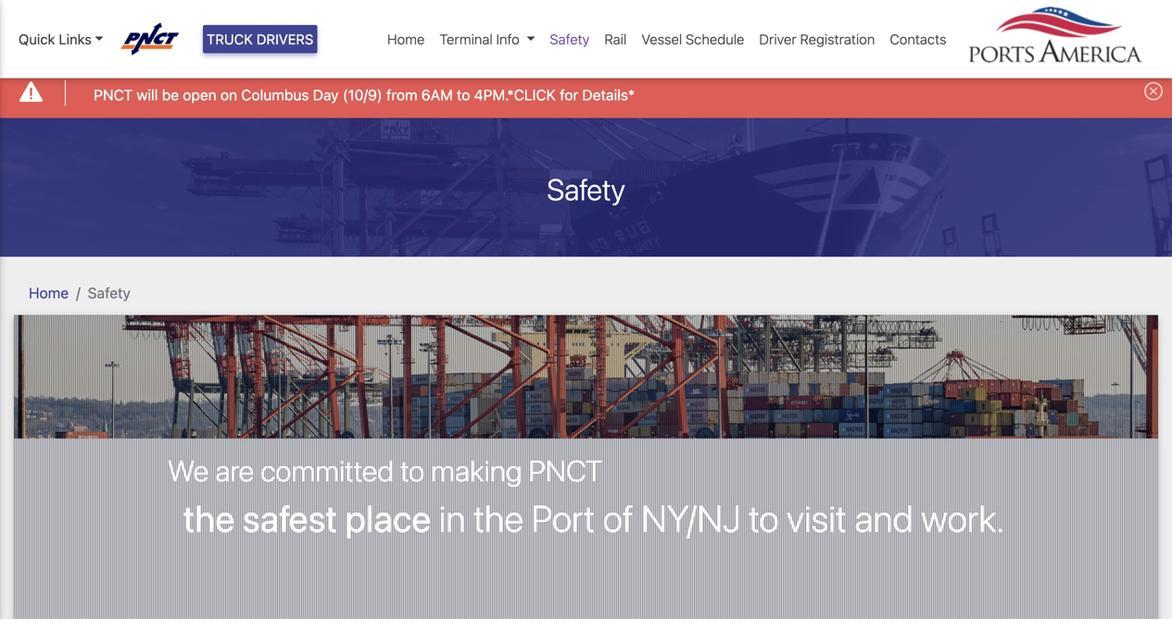 Task type: describe. For each thing, give the bounding box(es) containing it.
0 vertical spatial home link
[[380, 21, 432, 57]]

committed
[[260, 454, 394, 489]]

links
[[59, 31, 92, 47]]

will
[[137, 86, 158, 104]]

1 horizontal spatial home
[[387, 31, 425, 47]]

from
[[386, 86, 418, 104]]

visit
[[787, 497, 847, 541]]

driver registration link
[[752, 21, 883, 57]]

1 vertical spatial to
[[400, 454, 425, 489]]

(10/9)
[[343, 86, 382, 104]]

driver
[[759, 31, 797, 47]]

driver registration
[[759, 31, 875, 47]]

vessel schedule
[[642, 31, 745, 47]]

contacts link
[[883, 21, 954, 57]]

on
[[220, 86, 237, 104]]

2 the from the left
[[474, 497, 524, 541]]

to inside alert
[[457, 86, 470, 104]]

vessel
[[642, 31, 682, 47]]

place
[[345, 497, 431, 541]]

pnct will be open on columbus day (10/9) from 6am to 4pm.*click for details* link
[[94, 84, 635, 106]]

2 horizontal spatial to
[[749, 497, 779, 541]]

vessel schedule link
[[634, 21, 752, 57]]

truck drivers
[[207, 31, 314, 47]]



Task type: locate. For each thing, give the bounding box(es) containing it.
to left visit
[[749, 497, 779, 541]]

pnct
[[94, 86, 133, 104], [529, 454, 603, 489]]

in
[[439, 497, 466, 541]]

home
[[387, 31, 425, 47], [29, 285, 69, 302]]

truck
[[207, 31, 253, 47]]

we are committed to making pnct the safest place in the port of ny/nj to visit and work.
[[168, 454, 1005, 541]]

schedule
[[686, 31, 745, 47]]

1 horizontal spatial pnct
[[529, 454, 603, 489]]

0 horizontal spatial the
[[183, 497, 235, 541]]

info
[[496, 31, 520, 47]]

home link
[[380, 21, 432, 57], [29, 285, 69, 302]]

columbus
[[241, 86, 309, 104]]

1 horizontal spatial the
[[474, 497, 524, 541]]

1 the from the left
[[183, 497, 235, 541]]

work.
[[921, 497, 1005, 541]]

0 horizontal spatial to
[[400, 454, 425, 489]]

2 vertical spatial safety
[[88, 285, 131, 302]]

safest
[[243, 497, 337, 541]]

0 horizontal spatial home
[[29, 285, 69, 302]]

pnct inside pnct will be open on columbus day (10/9) from 6am to 4pm.*click for details* link
[[94, 86, 133, 104]]

to up 'place'
[[400, 454, 425, 489]]

safety link
[[542, 21, 597, 57]]

1 vertical spatial safety
[[547, 172, 625, 207]]

4pm.*click
[[474, 86, 556, 104]]

2 vertical spatial to
[[749, 497, 779, 541]]

registration
[[800, 31, 875, 47]]

are
[[215, 454, 254, 489]]

1 vertical spatial home link
[[29, 285, 69, 302]]

0 vertical spatial safety
[[550, 31, 590, 47]]

0 vertical spatial pnct
[[94, 86, 133, 104]]

pnct left will in the top left of the page
[[94, 86, 133, 104]]

6am
[[421, 86, 453, 104]]

1 horizontal spatial home link
[[380, 21, 432, 57]]

rail
[[604, 31, 627, 47]]

be
[[162, 86, 179, 104]]

0 horizontal spatial pnct
[[94, 86, 133, 104]]

pnct up port
[[529, 454, 603, 489]]

the down we
[[183, 497, 235, 541]]

pnct inside we are committed to making pnct the safest place in the port of ny/nj to visit and work.
[[529, 454, 603, 489]]

1 vertical spatial pnct
[[529, 454, 603, 489]]

0 horizontal spatial home link
[[29, 285, 69, 302]]

terminal info
[[440, 31, 520, 47]]

to
[[457, 86, 470, 104], [400, 454, 425, 489], [749, 497, 779, 541]]

of
[[603, 497, 634, 541]]

terminal
[[440, 31, 493, 47]]

we
[[168, 454, 209, 489]]

drivers
[[257, 31, 314, 47]]

pnct will be open on columbus day (10/9) from 6am to 4pm.*click for details*
[[94, 86, 635, 104]]

making
[[431, 454, 522, 489]]

to right 6am
[[457, 86, 470, 104]]

pnct will be open on columbus day (10/9) from 6am to 4pm.*click for details* alert
[[0, 68, 1172, 118]]

the right in
[[474, 497, 524, 541]]

quick links
[[19, 31, 92, 47]]

and
[[855, 497, 913, 541]]

quick links link
[[19, 29, 104, 50]]

the
[[183, 497, 235, 541], [474, 497, 524, 541]]

terminal info link
[[432, 21, 542, 57]]

ny/nj
[[641, 497, 741, 541]]

quick
[[19, 31, 55, 47]]

for
[[560, 86, 578, 104]]

truck drivers link
[[203, 25, 317, 53]]

0 vertical spatial home
[[387, 31, 425, 47]]

contacts
[[890, 31, 947, 47]]

1 horizontal spatial to
[[457, 86, 470, 104]]

close image
[[1144, 82, 1163, 100]]

open
[[183, 86, 217, 104]]

port
[[532, 497, 595, 541]]

safety
[[550, 31, 590, 47], [547, 172, 625, 207], [88, 285, 131, 302]]

rail link
[[597, 21, 634, 57]]

details*
[[582, 86, 635, 104]]

day
[[313, 86, 339, 104]]

0 vertical spatial to
[[457, 86, 470, 104]]

1 vertical spatial home
[[29, 285, 69, 302]]



Task type: vqa. For each thing, say whether or not it's contained in the screenshot.
rightmost Industry Links
no



